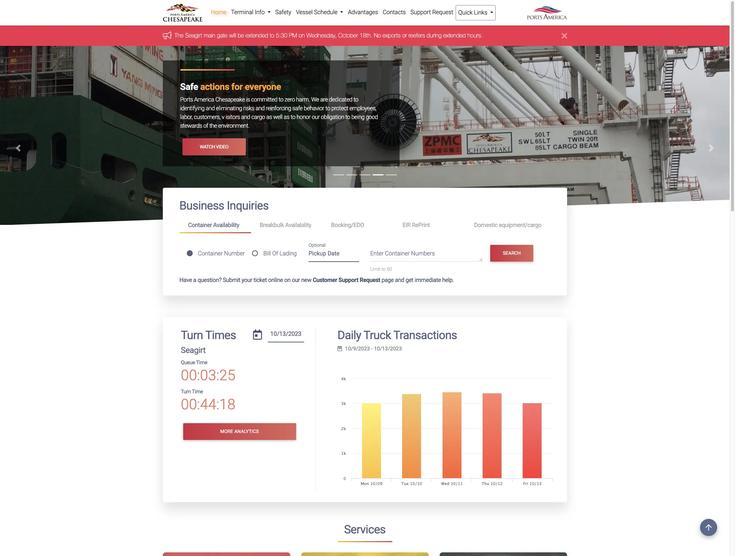 Task type: locate. For each thing, give the bounding box(es) containing it.
00:03:25
[[181, 367, 235, 384]]

actions
[[200, 82, 229, 92]]

0 horizontal spatial on
[[284, 277, 291, 284]]

as
[[266, 114, 272, 121], [284, 114, 290, 121]]

main content containing 00:03:25
[[157, 188, 573, 557]]

-
[[371, 346, 373, 352]]

quick links link
[[456, 5, 496, 20]]

are
[[320, 96, 328, 103]]

turn
[[181, 328, 203, 342], [181, 389, 191, 395]]

times
[[205, 328, 236, 342]]

breakbulk availability
[[260, 222, 311, 229]]

more
[[220, 429, 233, 435]]

1 horizontal spatial our
[[312, 114, 320, 121]]

business inquiries
[[179, 199, 269, 213]]

and left get
[[395, 277, 404, 284]]

availability
[[213, 222, 239, 229], [285, 222, 311, 229]]

limit
[[370, 267, 381, 272]]

2 as from the left
[[284, 114, 290, 121]]

time
[[196, 360, 207, 366], [192, 389, 203, 395]]

as left well
[[266, 114, 272, 121]]

customer
[[313, 277, 337, 284]]

container down business
[[188, 222, 212, 229]]

container number
[[198, 250, 245, 257]]

0 horizontal spatial support
[[339, 277, 359, 284]]

availability for container availability
[[213, 222, 239, 229]]

vessel schedule link
[[294, 5, 346, 20]]

safety link
[[273, 5, 294, 20]]

the seagirt main gate will be extended to 5:30 pm on wednesday, october 18th.  no exports or reefers during extended hours. link
[[174, 32, 483, 39]]

harm.
[[296, 96, 310, 103]]

more analytics
[[220, 429, 259, 435]]

during
[[427, 32, 442, 39]]

turn for turn times
[[181, 328, 203, 342]]

is
[[246, 96, 250, 103]]

1 turn from the top
[[181, 328, 203, 342]]

request down limit
[[360, 277, 380, 284]]

dedicated
[[329, 96, 352, 103]]

business
[[179, 199, 224, 213]]

turn time 00:44:18
[[181, 389, 235, 414]]

extended right 'be' on the left of page
[[246, 32, 268, 39]]

0 vertical spatial seagirt
[[185, 32, 202, 39]]

question?
[[198, 277, 222, 284]]

0 horizontal spatial extended
[[246, 32, 268, 39]]

0 vertical spatial our
[[312, 114, 320, 121]]

pm
[[289, 32, 297, 39]]

time for 00:44:18
[[192, 389, 203, 395]]

eliminating
[[216, 105, 242, 112]]

extended
[[246, 32, 268, 39], [443, 32, 466, 39]]

Optional text field
[[309, 248, 359, 262]]

request left quick
[[432, 9, 453, 16]]

domestic equipment/cargo
[[474, 222, 542, 229]]

1 vertical spatial our
[[292, 277, 300, 284]]

2 turn from the top
[[181, 389, 191, 395]]

turn up queue
[[181, 328, 203, 342]]

committed
[[251, 96, 277, 103]]

1 horizontal spatial extended
[[443, 32, 466, 39]]

get
[[406, 277, 414, 284]]

extended right during
[[443, 32, 466, 39]]

1 horizontal spatial as
[[284, 114, 290, 121]]

gate
[[217, 32, 227, 39]]

time right queue
[[196, 360, 207, 366]]

0 horizontal spatial as
[[266, 114, 272, 121]]

time up 00:44:18
[[192, 389, 203, 395]]

ports america chesapeake is committed to zero harm. we are dedicated to identifying and                         eliminating risks and reinforcing safe behavior to protect employees, labor, customers, v                         isitors and cargo as well as to honor our obligation to being good stewards of the environment.
[[180, 96, 378, 129]]

availability down business inquiries
[[213, 222, 239, 229]]

analytics
[[234, 429, 259, 435]]

10/13/2023
[[374, 346, 402, 352]]

booking/edo
[[331, 222, 364, 229]]

1 horizontal spatial on
[[299, 32, 305, 39]]

and down risks
[[241, 114, 250, 121]]

enter
[[370, 250, 384, 257]]

to down safe on the left top of page
[[291, 114, 295, 121]]

None text field
[[268, 328, 304, 343]]

close image
[[562, 31, 567, 40]]

well
[[273, 114, 283, 121]]

reinforcing
[[266, 105, 291, 112]]

contacts
[[383, 9, 406, 16]]

1 horizontal spatial support
[[411, 9, 431, 16]]

2 availability from the left
[[285, 222, 311, 229]]

container for container availability
[[188, 222, 212, 229]]

0 horizontal spatial request
[[360, 277, 380, 284]]

links
[[474, 9, 488, 16]]

vessel
[[296, 9, 313, 16]]

ports
[[180, 96, 193, 103]]

1 horizontal spatial availability
[[285, 222, 311, 229]]

eir
[[403, 222, 411, 229]]

turn up 00:44:18
[[181, 389, 191, 395]]

availability right "breakbulk"
[[285, 222, 311, 229]]

0 vertical spatial turn
[[181, 328, 203, 342]]

1 availability from the left
[[213, 222, 239, 229]]

the
[[174, 32, 183, 39]]

1 vertical spatial turn
[[181, 389, 191, 395]]

seagirt right the
[[185, 32, 202, 39]]

domestic
[[474, 222, 498, 229]]

home
[[211, 9, 226, 16]]

to inside 'alert'
[[270, 32, 274, 39]]

0 vertical spatial request
[[432, 9, 453, 16]]

time inside queue time 00:03:25
[[196, 360, 207, 366]]

container left number on the left top of the page
[[198, 250, 223, 257]]

bill
[[263, 250, 271, 257]]

help.
[[442, 277, 454, 284]]

reefers
[[409, 32, 425, 39]]

as right well
[[284, 114, 290, 121]]

watch video
[[200, 144, 228, 150]]

info
[[255, 9, 265, 16]]

for
[[231, 82, 243, 92]]

support right customer
[[339, 277, 359, 284]]

0 vertical spatial time
[[196, 360, 207, 366]]

support up reefers
[[411, 9, 431, 16]]

on right online at left
[[284, 277, 291, 284]]

environment.
[[218, 123, 249, 129]]

and up customers,
[[206, 105, 215, 112]]

safety image
[[0, 46, 730, 361]]

1 vertical spatial time
[[192, 389, 203, 395]]

availability inside "link"
[[285, 222, 311, 229]]

container
[[188, 222, 212, 229], [198, 250, 223, 257], [385, 250, 410, 257]]

will
[[229, 32, 236, 39]]

schedule
[[314, 9, 338, 16]]

wednesday,
[[306, 32, 337, 39]]

1 vertical spatial request
[[360, 277, 380, 284]]

domestic equipment/cargo link
[[465, 219, 550, 232]]

no
[[374, 32, 381, 39]]

stewards
[[180, 123, 202, 129]]

1 as from the left
[[266, 114, 272, 121]]

0 vertical spatial on
[[299, 32, 305, 39]]

home link
[[209, 5, 229, 20]]

have a question? submit your ticket online on our new customer support request page and get immediate help.
[[179, 277, 454, 284]]

on right pm
[[299, 32, 305, 39]]

our left the new
[[292, 277, 300, 284]]

to left "5:30"
[[270, 32, 274, 39]]

1 extended from the left
[[246, 32, 268, 39]]

main content
[[157, 188, 573, 557]]

breakbulk
[[260, 222, 284, 229]]

0 horizontal spatial availability
[[213, 222, 239, 229]]

container inside container availability link
[[188, 222, 212, 229]]

time inside turn time 00:44:18
[[192, 389, 203, 395]]

1 horizontal spatial request
[[432, 9, 453, 16]]

our down the behavior
[[312, 114, 320, 121]]

seagirt up queue
[[181, 346, 206, 355]]

vessel schedule
[[296, 9, 339, 16]]

support
[[411, 9, 431, 16], [339, 277, 359, 284]]

1 vertical spatial on
[[284, 277, 291, 284]]

00:44:18
[[181, 396, 235, 414]]

contacts link
[[381, 5, 408, 20]]

online
[[268, 277, 283, 284]]

reprint
[[412, 222, 430, 229]]

0 horizontal spatial our
[[292, 277, 300, 284]]

v
[[222, 114, 224, 121]]

turn inside turn time 00:44:18
[[181, 389, 191, 395]]



Task type: describe. For each thing, give the bounding box(es) containing it.
daily
[[338, 328, 361, 342]]

zero
[[285, 96, 295, 103]]

immediate
[[415, 277, 441, 284]]

have
[[179, 277, 192, 284]]

a
[[193, 277, 196, 284]]

5:30
[[276, 32, 287, 39]]

we
[[311, 96, 319, 103]]

calendar week image
[[338, 346, 342, 352]]

good
[[366, 114, 378, 121]]

honor
[[297, 114, 311, 121]]

enter container numbers
[[370, 250, 435, 257]]

or
[[402, 32, 407, 39]]

numbers
[[411, 250, 435, 257]]

the seagirt main gate will be extended to 5:30 pm on wednesday, october 18th.  no exports or reefers during extended hours. alert
[[0, 26, 730, 46]]

support request link
[[408, 5, 456, 20]]

to up the employees,
[[354, 96, 358, 103]]

new
[[301, 277, 312, 284]]

container availability link
[[179, 219, 251, 233]]

safe actions for everyone
[[180, 82, 281, 92]]

terminal info link
[[229, 5, 273, 20]]

container availability
[[188, 222, 239, 229]]

submit
[[223, 277, 240, 284]]

bullhorn image
[[163, 31, 174, 39]]

queue
[[181, 360, 195, 366]]

0 vertical spatial support
[[411, 9, 431, 16]]

50
[[387, 267, 392, 272]]

cargo
[[251, 114, 265, 121]]

on inside 'alert'
[[299, 32, 305, 39]]

booking/edo link
[[322, 219, 394, 232]]

to left zero
[[279, 96, 283, 103]]

ticket
[[254, 277, 267, 284]]

bill of lading
[[263, 250, 297, 257]]

availability for breakbulk availability
[[285, 222, 311, 229]]

to down are
[[326, 105, 330, 112]]

terminal
[[231, 9, 253, 16]]

our inside "ports america chesapeake is committed to zero harm. we are dedicated to identifying and                         eliminating risks and reinforcing safe behavior to protect employees, labor, customers, v                         isitors and cargo as well as to honor our obligation to being good stewards of the environment."
[[312, 114, 320, 121]]

Enter Container Numbers text field
[[370, 250, 483, 262]]

hours.
[[467, 32, 483, 39]]

obligation
[[321, 114, 344, 121]]

and up cargo
[[256, 105, 265, 112]]

10/9/2023
[[345, 346, 370, 352]]

safe
[[180, 82, 198, 92]]

request inside main content
[[360, 277, 380, 284]]

eir reprint link
[[394, 219, 465, 232]]

being
[[352, 114, 365, 121]]

of
[[272, 250, 278, 257]]

to left being
[[346, 114, 350, 121]]

1 vertical spatial seagirt
[[181, 346, 206, 355]]

employees,
[[350, 105, 377, 112]]

search
[[503, 251, 521, 256]]

customers,
[[194, 114, 221, 121]]

watch video link
[[182, 139, 246, 155]]

quick
[[458, 9, 473, 16]]

2 extended from the left
[[443, 32, 466, 39]]

advantages
[[348, 9, 378, 16]]

page
[[382, 277, 394, 284]]

truck
[[364, 328, 391, 342]]

of
[[203, 123, 208, 129]]

america
[[194, 96, 214, 103]]

seagirt inside 'alert'
[[185, 32, 202, 39]]

none text field inside main content
[[268, 328, 304, 343]]

container for container number
[[198, 250, 223, 257]]

be
[[238, 32, 244, 39]]

calendar day image
[[253, 330, 262, 340]]

time for 00:03:25
[[196, 360, 207, 366]]

safe
[[292, 105, 303, 112]]

terminal info
[[231, 9, 266, 16]]

breakbulk availability link
[[251, 219, 322, 232]]

limit to 50
[[370, 267, 392, 272]]

to left '50'
[[382, 267, 386, 272]]

exports
[[383, 32, 401, 39]]

behavior
[[304, 105, 324, 112]]

turn times
[[181, 328, 236, 342]]

18th.
[[360, 32, 372, 39]]

container up '50'
[[385, 250, 410, 257]]

your
[[242, 277, 252, 284]]

inquiries
[[227, 199, 269, 213]]

1 vertical spatial support
[[339, 277, 359, 284]]

the seagirt main gate will be extended to 5:30 pm on wednesday, october 18th.  no exports or reefers during extended hours.
[[174, 32, 483, 39]]

go to top image
[[700, 520, 717, 537]]

customer support request link
[[313, 277, 380, 284]]

eir reprint
[[403, 222, 430, 229]]

main
[[204, 32, 215, 39]]

turn for turn time 00:44:18
[[181, 389, 191, 395]]

labor,
[[180, 114, 193, 121]]

queue time 00:03:25
[[181, 360, 235, 384]]

risks
[[243, 105, 254, 112]]



Task type: vqa. For each thing, say whether or not it's contained in the screenshot.
left home 'link'
no



